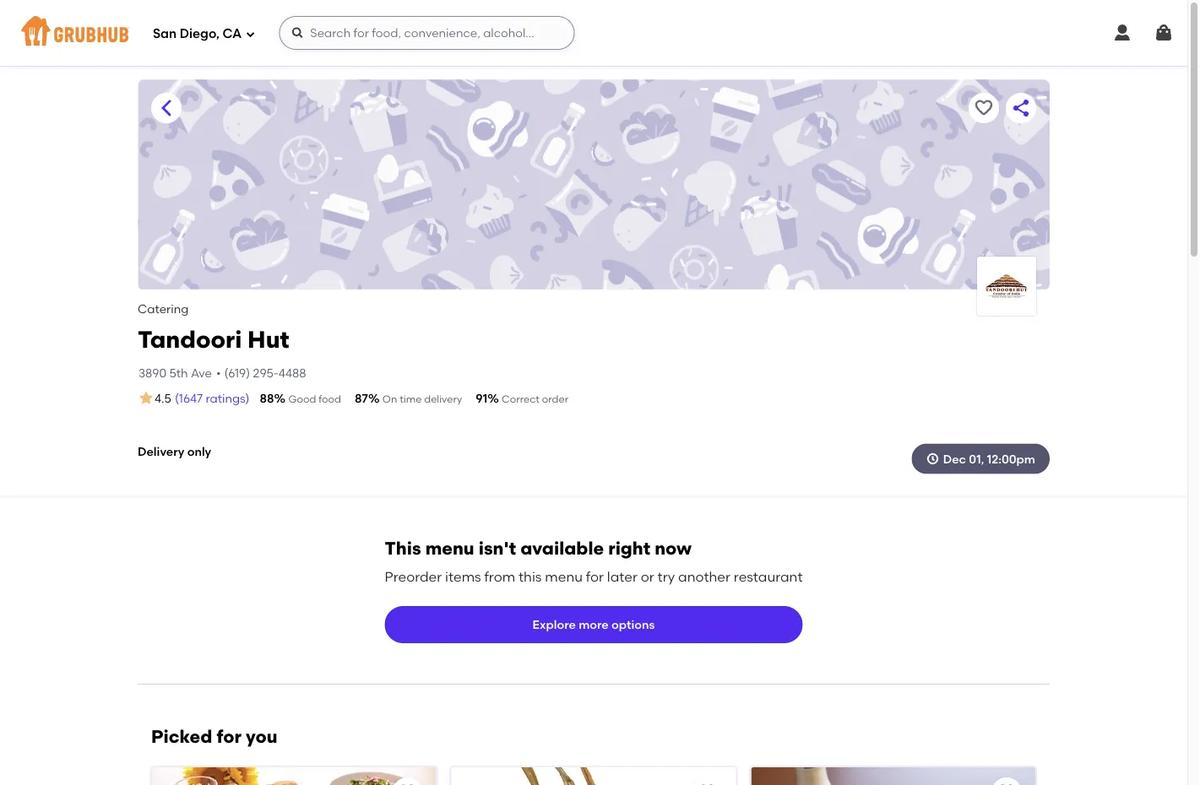 Task type: vqa. For each thing, say whether or not it's contained in the screenshot.
bottom map
no



Task type: locate. For each thing, give the bounding box(es) containing it.
for left later
[[586, 569, 604, 585]]

0 vertical spatial for
[[586, 569, 604, 585]]

87
[[355, 391, 368, 405]]

5th
[[169, 366, 188, 381]]

explore more options
[[533, 618, 655, 632]]

available
[[520, 538, 604, 559]]

correct order
[[502, 393, 569, 405]]

1 horizontal spatial svg image
[[1154, 23, 1174, 43]]

1 horizontal spatial save this restaurant image
[[997, 783, 1017, 786]]

0 vertical spatial svg image
[[1154, 23, 1174, 43]]

1 save this restaurant image from the left
[[398, 783, 418, 786]]

svg image
[[1112, 23, 1133, 43], [291, 26, 304, 40], [245, 29, 255, 39]]

0 horizontal spatial save this restaurant image
[[974, 98, 994, 118]]

1 horizontal spatial save this restaurant image
[[697, 783, 717, 786]]

save this restaurant image for l&l hawaiian barbecue logo's save this restaurant button
[[697, 783, 717, 786]]

0 horizontal spatial menu
[[425, 538, 474, 559]]

0 horizontal spatial save this restaurant image
[[398, 783, 418, 786]]

2 horizontal spatial svg image
[[1112, 23, 1133, 43]]

01,
[[969, 452, 984, 466]]

dec 01, 12:00pm button
[[912, 444, 1050, 474]]

for
[[586, 569, 604, 585], [217, 727, 242, 748]]

or
[[641, 569, 654, 585]]

restaurant
[[734, 569, 803, 585]]

l&l hawaiian barbecue logo image
[[452, 768, 736, 786]]

you
[[246, 727, 278, 748]]

1 vertical spatial svg image
[[926, 452, 940, 466]]

0 vertical spatial save this restaurant image
[[974, 98, 994, 118]]

delivery
[[424, 393, 462, 405]]

for left you
[[217, 727, 242, 748]]

1 vertical spatial menu
[[545, 569, 583, 585]]

save this restaurant image
[[398, 783, 418, 786], [697, 783, 717, 786]]

save this restaurant button
[[969, 93, 999, 123], [392, 778, 423, 786], [692, 778, 722, 786], [992, 778, 1022, 786]]

later
[[607, 569, 638, 585]]

this
[[385, 538, 421, 559]]

diego,
[[180, 26, 220, 41]]

91
[[476, 391, 487, 405]]

menu down available
[[545, 569, 583, 585]]

1 horizontal spatial for
[[586, 569, 604, 585]]

lemonade restaurant catering  logo image
[[152, 768, 436, 786]]

0 horizontal spatial for
[[217, 727, 242, 748]]

(619) 295-4488 button
[[224, 365, 306, 382]]

items
[[445, 569, 481, 585]]

dec
[[943, 452, 966, 466]]

food
[[319, 393, 341, 405]]

picked for you
[[151, 727, 278, 748]]

on
[[383, 393, 397, 405]]

4488
[[279, 366, 306, 381]]

now
[[655, 538, 692, 559]]

svg image
[[1154, 23, 1174, 43], [926, 452, 940, 466]]

295-
[[253, 366, 279, 381]]

1 vertical spatial save this restaurant image
[[997, 783, 1017, 786]]

right
[[608, 538, 651, 559]]

svg image inside dec 01, 12:00pm button
[[926, 452, 940, 466]]

menu up the items
[[425, 538, 474, 559]]

(619)
[[224, 366, 250, 381]]

save this restaurant image
[[974, 98, 994, 118], [997, 783, 1017, 786]]

good food
[[289, 393, 341, 405]]

save this restaurant button for lemonade restaurant catering  logo
[[392, 778, 423, 786]]

filippi's pizza grotto - mira mesa logo image
[[751, 768, 1036, 786]]

picked
[[151, 727, 212, 748]]

from
[[484, 569, 515, 585]]

•
[[216, 366, 221, 381]]

0 vertical spatial menu
[[425, 538, 474, 559]]

88
[[260, 391, 274, 405]]

menu
[[425, 538, 474, 559], [545, 569, 583, 585]]

tandoori hut logo image
[[977, 271, 1036, 302]]

on time delivery
[[383, 393, 462, 405]]

ave
[[191, 366, 212, 381]]

preorder items from this menu for later or try another restaurant
[[385, 569, 803, 585]]

caret left icon image
[[156, 98, 177, 118]]

delivery only
[[138, 445, 211, 459]]

0 horizontal spatial svg image
[[926, 452, 940, 466]]

catering
[[138, 302, 189, 316]]

3890 5th ave button
[[138, 364, 213, 383]]

2 save this restaurant image from the left
[[697, 783, 717, 786]]



Task type: describe. For each thing, give the bounding box(es) containing it.
save this restaurant image inside button
[[997, 783, 1017, 786]]

3890 5th ave • (619) 295-4488
[[139, 366, 306, 381]]

1 vertical spatial for
[[217, 727, 242, 748]]

save this restaurant button for l&l hawaiian barbecue logo
[[692, 778, 722, 786]]

explore
[[533, 618, 576, 632]]

3890
[[139, 366, 166, 381]]

this menu isn't available right now
[[385, 538, 692, 559]]

san diego, ca
[[153, 26, 242, 41]]

another
[[678, 569, 731, 585]]

svg image inside main navigation navigation
[[1154, 23, 1174, 43]]

1 horizontal spatial svg image
[[291, 26, 304, 40]]

1 horizontal spatial menu
[[545, 569, 583, 585]]

tandoori hut
[[138, 325, 289, 353]]

12:00pm
[[987, 452, 1036, 466]]

ca
[[223, 26, 242, 41]]

star icon image
[[138, 390, 155, 407]]

explore more options button
[[385, 607, 803, 644]]

(1647 ratings)
[[175, 391, 250, 405]]

good
[[289, 393, 316, 405]]

Search for food, convenience, alcohol... search field
[[279, 16, 575, 50]]

(1647
[[175, 391, 203, 405]]

try
[[658, 569, 675, 585]]

save this restaurant button for filippi's pizza grotto - mira mesa logo
[[992, 778, 1022, 786]]

save this restaurant image for lemonade restaurant catering  logo save this restaurant button
[[398, 783, 418, 786]]

hut
[[248, 325, 289, 353]]

4.5
[[155, 391, 171, 405]]

share icon image
[[1011, 98, 1031, 118]]

delivery
[[138, 445, 184, 459]]

only
[[187, 445, 211, 459]]

this
[[519, 569, 542, 585]]

more
[[579, 618, 609, 632]]

isn't
[[479, 538, 516, 559]]

ratings)
[[206, 391, 250, 405]]

main navigation navigation
[[0, 0, 1188, 66]]

correct
[[502, 393, 540, 405]]

preorder
[[385, 569, 442, 585]]

san
[[153, 26, 177, 41]]

options
[[612, 618, 655, 632]]

tandoori
[[138, 325, 242, 353]]

dec 01, 12:00pm
[[943, 452, 1036, 466]]

order
[[542, 393, 569, 405]]

0 horizontal spatial svg image
[[245, 29, 255, 39]]

time
[[400, 393, 422, 405]]



